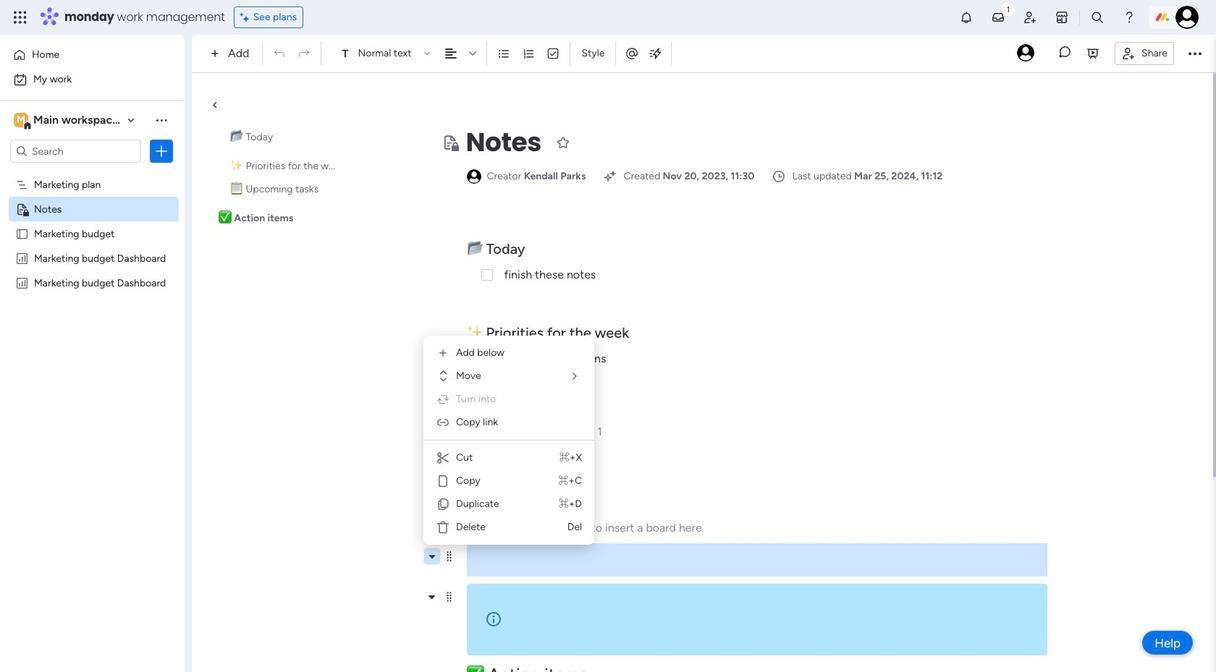 Task type: describe. For each thing, give the bounding box(es) containing it.
copy image
[[436, 474, 451, 489]]

add items menu menu
[[430, 342, 589, 540]]

Search in workspace field
[[30, 143, 121, 160]]

select product image
[[13, 10, 28, 25]]

update feed image
[[992, 10, 1006, 25]]

bulleted list image
[[498, 47, 511, 60]]

help image
[[1123, 10, 1137, 25]]

public board image
[[15, 227, 29, 240]]

public dashboard image
[[15, 276, 29, 290]]

v2 ellipsis image
[[1189, 44, 1202, 63]]

workspace selection element
[[14, 112, 215, 130]]

6 menu item from the top
[[430, 470, 589, 493]]

4 menu item from the top
[[430, 411, 589, 435]]

workspace image
[[14, 112, 28, 128]]

private board image
[[442, 134, 459, 151]]

numbered list image
[[523, 47, 536, 60]]

dynamic values image
[[649, 46, 663, 61]]

1 move image from the left
[[436, 369, 451, 384]]

add to favorites image
[[556, 135, 571, 150]]

2 vertical spatial option
[[0, 171, 185, 174]]

1 image
[[1003, 1, 1016, 17]]

kendall parks image
[[1176, 6, 1200, 29]]

add below image
[[436, 346, 451, 361]]

3 menu item from the top
[[430, 388, 589, 411]]

board activity image
[[1018, 44, 1035, 61]]

8 menu item from the top
[[430, 516, 589, 540]]

public dashboard image
[[15, 251, 29, 265]]

see plans image
[[240, 9, 253, 25]]

1 menu image from the top
[[444, 551, 455, 563]]

5 menu item from the top
[[430, 447, 589, 470]]



Task type: locate. For each thing, give the bounding box(es) containing it.
cut image
[[436, 451, 451, 466]]

notifications image
[[960, 10, 974, 25]]

menu item down turn into image
[[430, 411, 589, 435]]

list box
[[0, 169, 185, 491]]

1 menu item from the top
[[430, 342, 589, 365]]

copy link image
[[436, 416, 451, 430]]

menu item down copy icon
[[430, 493, 589, 516]]

options image
[[154, 144, 169, 159]]

7 menu item from the top
[[430, 493, 589, 516]]

checklist image
[[547, 47, 560, 60]]

menu item
[[430, 342, 589, 365], [430, 365, 589, 388], [430, 388, 589, 411], [430, 411, 589, 435], [430, 447, 589, 470], [430, 470, 589, 493], [430, 493, 589, 516], [430, 516, 589, 540]]

duplicate image
[[436, 498, 451, 512]]

menu item up copy link icon
[[430, 388, 589, 411]]

workspace options image
[[154, 113, 169, 127]]

None field
[[463, 124, 545, 162]]

mention image
[[625, 46, 640, 60]]

1 horizontal spatial move image
[[568, 369, 582, 384]]

turn into image
[[436, 393, 451, 407]]

menu image
[[444, 327, 455, 339]]

2 menu image from the top
[[444, 592, 455, 603]]

0 horizontal spatial move image
[[436, 369, 451, 384]]

menu item down the duplicate image
[[430, 516, 589, 540]]

1 vertical spatial option
[[9, 68, 176, 91]]

search everything image
[[1091, 10, 1105, 25]]

2 move image from the left
[[568, 369, 582, 384]]

menu item up the duplicate image
[[430, 470, 589, 493]]

option
[[9, 43, 176, 67], [9, 68, 176, 91], [0, 171, 185, 174]]

menu image
[[444, 551, 455, 563], [444, 592, 455, 603]]

private board image
[[15, 202, 29, 216]]

menu item down menu image
[[430, 342, 589, 365]]

move image
[[436, 369, 451, 384], [568, 369, 582, 384]]

menu item down add below icon
[[430, 365, 589, 388]]

menu item up copy icon
[[430, 447, 589, 470]]

2 menu item from the top
[[430, 365, 589, 388]]

monday marketplace image
[[1055, 10, 1070, 25]]

1 vertical spatial menu image
[[444, 592, 455, 603]]

0 vertical spatial menu image
[[444, 551, 455, 563]]

invite members image
[[1024, 10, 1038, 25]]

delete image
[[436, 521, 451, 535]]

0 vertical spatial option
[[9, 43, 176, 67]]



Task type: vqa. For each thing, say whether or not it's contained in the screenshot.
Search everything image
yes



